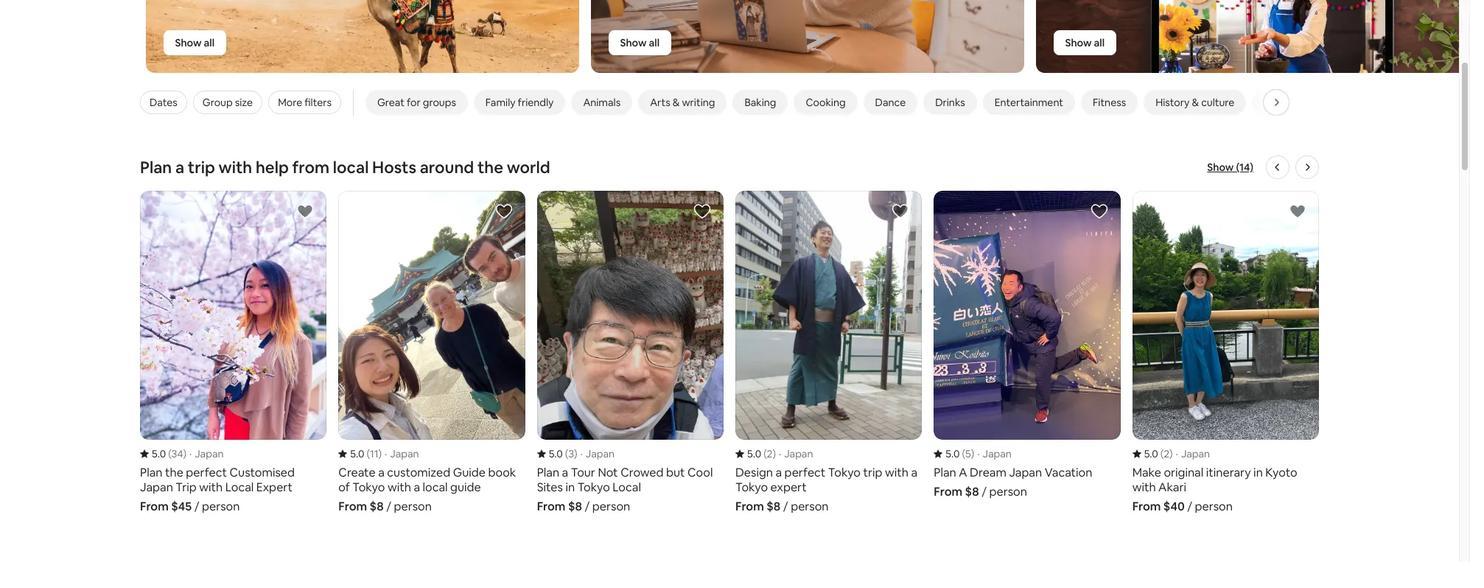 Task type: locate. For each thing, give the bounding box(es) containing it.
4 ) from the left
[[773, 447, 776, 460]]

/ inside make original itinerary in kyoto with akari group
[[1187, 499, 1192, 514]]

· inside plan the perfect customised japan trip with local expert 'group'
[[189, 447, 192, 460]]

5.0 inside plan the perfect customised japan trip with local expert 'group'
[[152, 447, 166, 460]]

1 show all link from the left
[[163, 30, 226, 55]]

2 inside design a perfect tokyo trip with a tokyo expert group
[[767, 447, 773, 460]]

person inside "create a customized guide book of tokyo with a local guide" group
[[394, 499, 432, 514]]

2 5.0 from the left
[[350, 447, 364, 460]]

show up the dates dropdown button
[[175, 36, 202, 49]]

2 ) from the left
[[378, 447, 382, 460]]

2 5.0 ( 2 ) from the left
[[1144, 447, 1173, 460]]

5.0 for plan the perfect customised japan trip with local expert 'group'
[[152, 447, 166, 460]]

1 ( from the left
[[168, 447, 171, 460]]

5.0 for plan a tour not crowed but cool sites in tokyo local group
[[549, 447, 563, 460]]

create a customized guide book of tokyo with a local guide group
[[338, 191, 525, 514]]

$8 inside plan a tour not crowed but cool sites in tokyo local group
[[568, 499, 582, 514]]

· japan inside plan the perfect customised japan trip with local expert 'group'
[[189, 447, 224, 460]]

0 horizontal spatial show all link
[[163, 30, 226, 55]]

) for rating 5.0 out of 5; 11 reviews image
[[378, 447, 382, 460]]

$40
[[1163, 499, 1185, 514]]

( inside make original itinerary in kyoto with akari group
[[1160, 447, 1164, 460]]

family friendly element
[[486, 96, 554, 109]]

3 save this experience image from the left
[[693, 203, 711, 220]]

6 ( from the left
[[1160, 447, 1164, 460]]

/ inside plan the perfect customised japan trip with local expert 'group'
[[194, 499, 199, 514]]

· for rating 5.0 out of 5; 34 reviews image
[[189, 447, 192, 460]]

dates
[[150, 96, 177, 109]]

2 save this experience image from the left
[[495, 203, 513, 220]]

5.0 inside "create a customized guide book of tokyo with a local guide" group
[[350, 447, 364, 460]]

· japan inside plan a dream japan vacation group
[[977, 447, 1012, 460]]

drinks button
[[923, 90, 977, 115]]

from inside plan a tour not crowed but cool sites in tokyo local group
[[537, 499, 566, 514]]

5.0 ( 2 ) for $40
[[1144, 447, 1173, 460]]

5.0 inside plan a dream japan vacation group
[[946, 447, 960, 460]]

1 horizontal spatial save this experience image
[[1090, 203, 1108, 220]]

6 japan from the left
[[1181, 447, 1210, 460]]

/ inside plan a tour not crowed but cool sites in tokyo local group
[[585, 499, 590, 514]]

1 horizontal spatial all
[[649, 36, 659, 49]]

2 2 from the left
[[1164, 447, 1170, 460]]

japan for rating 5.0 out of 5; 34 reviews image
[[195, 447, 224, 460]]

2 for $40
[[1164, 447, 1170, 460]]

0 horizontal spatial save this experience image
[[892, 203, 910, 220]]

person inside make original itinerary in kyoto with akari group
[[1195, 499, 1233, 514]]

show all up arts
[[620, 36, 659, 49]]

more
[[278, 96, 302, 109]]

show for show (14) link
[[1207, 161, 1234, 174]]

history & culture
[[1156, 96, 1235, 109]]

5.0 inside design a perfect tokyo trip with a tokyo expert group
[[747, 447, 761, 460]]

2 show all link from the left
[[608, 30, 671, 55]]

save this experience image inside plan the perfect customised japan trip with local expert 'group'
[[296, 203, 314, 220]]

rating 5.0 out of 5; 5 reviews image
[[934, 447, 974, 460]]

) inside plan a tour not crowed but cool sites in tokyo local group
[[574, 447, 577, 460]]

cooking element
[[806, 96, 846, 109]]

/ inside "create a customized guide book of tokyo with a local guide" group
[[386, 499, 391, 514]]

save this experience image inside "create a customized guide book of tokyo with a local guide" group
[[495, 203, 513, 220]]

1 horizontal spatial rating 5.0 out of 5; 2 reviews image
[[1132, 447, 1173, 460]]

from $8 / person inside plan a tour not crowed but cool sites in tokyo local group
[[537, 499, 630, 514]]

( inside plan a tour not crowed but cool sites in tokyo local group
[[565, 447, 568, 460]]

5.0 ( 11 )
[[350, 447, 382, 460]]

from $8 / person for 5.0 ( 3 )
[[537, 499, 630, 514]]

6 ) from the left
[[1170, 447, 1173, 460]]

japan
[[195, 447, 224, 460], [390, 447, 419, 460], [586, 447, 615, 460], [784, 447, 813, 460], [983, 447, 1012, 460], [1181, 447, 1210, 460]]

1 japan from the left
[[195, 447, 224, 460]]

& right arts
[[673, 96, 680, 109]]

· japan
[[189, 447, 224, 460], [385, 447, 419, 460], [580, 447, 615, 460], [779, 447, 813, 460], [977, 447, 1012, 460], [1176, 447, 1210, 460]]

5 ) from the left
[[971, 447, 974, 460]]

( inside "create a customized guide book of tokyo with a local guide" group
[[367, 447, 370, 460]]

japan inside make original itinerary in kyoto with akari group
[[1181, 447, 1210, 460]]

person inside plan a tour not crowed but cool sites in tokyo local group
[[592, 499, 630, 514]]

0 horizontal spatial show all
[[175, 36, 214, 49]]

( inside plan the perfect customised japan trip with local expert 'group'
[[168, 447, 171, 460]]

show all up group
[[175, 36, 214, 49]]

1 show all from the left
[[175, 36, 214, 49]]

rating 5.0 out of 5; 3 reviews image
[[537, 447, 577, 460]]

0 horizontal spatial 5.0 ( 2 )
[[747, 447, 776, 460]]

from
[[934, 484, 962, 499], [140, 499, 169, 514], [338, 499, 367, 514], [537, 499, 566, 514], [735, 499, 764, 514], [1132, 499, 1161, 514]]

1 horizontal spatial 2
[[1164, 447, 1170, 460]]

/ for rating 5.0 out of 5; 34 reviews image
[[194, 499, 199, 514]]

5 5.0 from the left
[[946, 447, 960, 460]]

6 5.0 from the left
[[1144, 447, 1158, 460]]

2 · from the left
[[385, 447, 387, 460]]

2 save this experience image from the left
[[1090, 203, 1108, 220]]

all
[[204, 36, 214, 49], [649, 36, 659, 49], [1094, 36, 1105, 49]]

baking element
[[745, 96, 776, 109]]

from inside make original itinerary in kyoto with akari group
[[1132, 499, 1161, 514]]

save this experience image
[[296, 203, 314, 220], [495, 203, 513, 220], [693, 203, 711, 220], [1289, 203, 1306, 220]]

save this experience image for 5.0 ( 2 )
[[1289, 203, 1306, 220]]

2
[[767, 447, 773, 460], [1164, 447, 1170, 460]]

5.0 inside plan a tour not crowed but cool sites in tokyo local group
[[549, 447, 563, 460]]

from inside plan a dream japan vacation group
[[934, 484, 962, 499]]

show all up the fitness element
[[1065, 36, 1105, 49]]

5.0 ( 2 ) inside design a perfect tokyo trip with a tokyo expert group
[[747, 447, 776, 460]]

show all
[[175, 36, 214, 49], [620, 36, 659, 49], [1065, 36, 1105, 49]]

help
[[256, 157, 289, 178]]

the
[[477, 157, 503, 178]]

11
[[370, 447, 378, 460]]

show all link up arts
[[608, 30, 671, 55]]

from
[[292, 157, 329, 178]]

from $8 / person for 5.0 ( 11 )
[[338, 499, 432, 514]]

1 5.0 from the left
[[152, 447, 166, 460]]

group size
[[202, 96, 253, 109]]

6 · from the left
[[1176, 447, 1178, 460]]

around
[[420, 157, 474, 178]]

1 horizontal spatial &
[[1192, 96, 1199, 109]]

3
[[568, 447, 574, 460]]

history & culture button
[[1144, 90, 1246, 115]]

5 ( from the left
[[962, 447, 965, 460]]

show all link up the fitness element
[[1053, 30, 1116, 55]]

animals element
[[583, 96, 621, 109]]

japan inside plan a dream japan vacation group
[[983, 447, 1012, 460]]

& left culture at the top right of page
[[1192, 96, 1199, 109]]

filters
[[305, 96, 332, 109]]

( for plan the perfect customised japan trip with local expert 'group'
[[168, 447, 171, 460]]

0 horizontal spatial rating 5.0 out of 5; 2 reviews image
[[735, 447, 776, 460]]

3 · japan from the left
[[580, 447, 615, 460]]

1 save this experience image from the left
[[296, 203, 314, 220]]

1 · from the left
[[189, 447, 192, 460]]

show (14)
[[1207, 161, 1253, 174]]

japan inside "create a customized guide book of tokyo with a local guide" group
[[390, 447, 419, 460]]

from inside plan the perfect customised japan trip with local expert 'group'
[[140, 499, 169, 514]]

( inside plan a dream japan vacation group
[[962, 447, 965, 460]]

arts & writing
[[650, 96, 715, 109]]

size
[[235, 96, 253, 109]]

5.0 ( 2 ) inside make original itinerary in kyoto with akari group
[[1144, 447, 1173, 460]]

3 · from the left
[[580, 447, 583, 460]]

4 · japan from the left
[[779, 447, 813, 460]]

2 & from the left
[[1192, 96, 1199, 109]]

4 5.0 from the left
[[747, 447, 761, 460]]

1 & from the left
[[673, 96, 680, 109]]

fitness element
[[1093, 96, 1126, 109]]

1 horizontal spatial show all link
[[608, 30, 671, 55]]

1 ) from the left
[[183, 447, 186, 460]]

more filters button
[[268, 91, 341, 114]]

show left "(14)"
[[1207, 161, 1234, 174]]

dates button
[[140, 91, 187, 114]]

from $8 / person inside plan a dream japan vacation group
[[934, 484, 1027, 499]]

group
[[202, 96, 233, 109]]

1 · japan from the left
[[189, 447, 224, 460]]

3 japan from the left
[[586, 447, 615, 460]]

japan inside plan a tour not crowed but cool sites in tokyo local group
[[586, 447, 615, 460]]

4 · from the left
[[779, 447, 781, 460]]

2 japan from the left
[[390, 447, 419, 460]]

5.0 for "create a customized guide book of tokyo with a local guide" group
[[350, 447, 364, 460]]

person for rating 5.0 out of 5; 11 reviews image
[[394, 499, 432, 514]]

·
[[189, 447, 192, 460], [385, 447, 387, 460], [580, 447, 583, 460], [779, 447, 781, 460], [977, 447, 980, 460], [1176, 447, 1178, 460]]

3 show all link from the left
[[1053, 30, 1116, 55]]

· inside "create a customized guide book of tokyo with a local guide" group
[[385, 447, 387, 460]]

person for rating 5.0 out of 5; 3 reviews image
[[592, 499, 630, 514]]

5.0 for make original itinerary in kyoto with akari group
[[1144, 447, 1158, 460]]

& inside button
[[1192, 96, 1199, 109]]

/ for rating 5.0 out of 5; 11 reviews image
[[386, 499, 391, 514]]

show for third show all link from the left
[[1065, 36, 1092, 49]]

person
[[989, 484, 1027, 499], [202, 499, 240, 514], [394, 499, 432, 514], [592, 499, 630, 514], [791, 499, 829, 514], [1195, 499, 1233, 514]]

show all link
[[163, 30, 226, 55], [608, 30, 671, 55], [1053, 30, 1116, 55]]

rating 5.0 out of 5; 2 reviews image
[[735, 447, 776, 460], [1132, 447, 1173, 460]]

from inside "create a customized guide book of tokyo with a local guide" group
[[338, 499, 367, 514]]

) inside "create a customized guide book of tokyo with a local guide" group
[[378, 447, 382, 460]]

great for groups button
[[365, 90, 468, 115]]

animals button
[[571, 90, 632, 115]]

· inside design a perfect tokyo trip with a tokyo expert group
[[779, 447, 781, 460]]

4 ( from the left
[[764, 447, 767, 460]]

0 horizontal spatial 2
[[767, 447, 773, 460]]

1 rating 5.0 out of 5; 2 reviews image from the left
[[735, 447, 776, 460]]

cooking
[[806, 96, 846, 109]]

5 · from the left
[[977, 447, 980, 460]]

for
[[407, 96, 421, 109]]

/ inside plan a dream japan vacation group
[[982, 484, 987, 499]]

6 · japan from the left
[[1176, 447, 1210, 460]]

group size button
[[193, 91, 262, 114]]

/ for rating 5.0 out of 5; 3 reviews image
[[585, 499, 590, 514]]

from $8 / person
[[934, 484, 1027, 499], [338, 499, 432, 514], [537, 499, 630, 514], [735, 499, 829, 514]]

2 horizontal spatial all
[[1094, 36, 1105, 49]]

history
[[1156, 96, 1190, 109]]

4 save this experience image from the left
[[1289, 203, 1306, 220]]

show up fitness button
[[1065, 36, 1092, 49]]

magic button
[[1252, 90, 1304, 115]]

from $8 / person inside "create a customized guide book of tokyo with a local guide" group
[[338, 499, 432, 514]]

$8 inside design a perfect tokyo trip with a tokyo expert group
[[767, 499, 781, 514]]

japan for rating 5.0 out of 5; 11 reviews image
[[390, 447, 419, 460]]

/
[[982, 484, 987, 499], [194, 499, 199, 514], [386, 499, 391, 514], [585, 499, 590, 514], [783, 499, 788, 514], [1187, 499, 1192, 514]]

make original itinerary in kyoto with akari group
[[1132, 191, 1319, 514]]

1 horizontal spatial show all
[[620, 36, 659, 49]]

· inside make original itinerary in kyoto with akari group
[[1176, 447, 1178, 460]]

from $45 / person
[[140, 499, 240, 514]]

great for groups
[[377, 96, 456, 109]]

show (14) link
[[1207, 160, 1253, 175]]

culture
[[1201, 96, 1235, 109]]

family friendly
[[486, 96, 554, 109]]

entertainment button
[[983, 90, 1075, 115]]

writing
[[682, 96, 715, 109]]

show for 3rd show all link from the right
[[175, 36, 202, 49]]

2 ( from the left
[[367, 447, 370, 460]]

) inside make original itinerary in kyoto with akari group
[[1170, 447, 1173, 460]]

show inside show (14) link
[[1207, 161, 1234, 174]]

rating 5.0 out of 5; 2 reviews image inside make original itinerary in kyoto with akari group
[[1132, 447, 1173, 460]]

from inside design a perfect tokyo trip with a tokyo expert group
[[735, 499, 764, 514]]

show
[[175, 36, 202, 49], [620, 36, 647, 49], [1065, 36, 1092, 49], [1207, 161, 1234, 174]]

) inside plan the perfect customised japan trip with local expert 'group'
[[183, 447, 186, 460]]

from $40 / person
[[1132, 499, 1233, 514]]

new this week group
[[0, 0, 1470, 74]]

show all link up group
[[163, 30, 226, 55]]

&
[[673, 96, 680, 109], [1192, 96, 1199, 109]]

family
[[486, 96, 515, 109]]

) inside plan a dream japan vacation group
[[971, 447, 974, 460]]

1 all from the left
[[204, 36, 214, 49]]

5.0
[[152, 447, 166, 460], [350, 447, 364, 460], [549, 447, 563, 460], [747, 447, 761, 460], [946, 447, 960, 460], [1144, 447, 1158, 460]]

5.0 ( 34 )
[[152, 447, 186, 460]]

/ inside design a perfect tokyo trip with a tokyo expert group
[[783, 499, 788, 514]]

0 horizontal spatial all
[[204, 36, 214, 49]]

3 ( from the left
[[565, 447, 568, 460]]

5.0 ( 2 )
[[747, 447, 776, 460], [1144, 447, 1173, 460]]

2 horizontal spatial show all link
[[1053, 30, 1116, 55]]

0 horizontal spatial &
[[673, 96, 680, 109]]

5 · japan from the left
[[977, 447, 1012, 460]]

a
[[175, 157, 184, 178]]

save this experience image
[[892, 203, 910, 220], [1090, 203, 1108, 220]]

( inside design a perfect tokyo trip with a tokyo expert group
[[764, 447, 767, 460]]

5.0 ( 3 )
[[549, 447, 577, 460]]

plan a trip with help from local hosts around the world
[[140, 157, 550, 178]]

) inside design a perfect tokyo trip with a tokyo expert group
[[773, 447, 776, 460]]

friendly
[[518, 96, 554, 109]]

5.0 inside make original itinerary in kyoto with akari group
[[1144, 447, 1158, 460]]

5 japan from the left
[[983, 447, 1012, 460]]

$8 inside plan a dream japan vacation group
[[965, 484, 979, 499]]

4 japan from the left
[[784, 447, 813, 460]]

$8 inside "create a customized guide book of tokyo with a local guide" group
[[370, 499, 384, 514]]

& inside 'button'
[[673, 96, 680, 109]]

· for rating 5.0 out of 5; 3 reviews image
[[580, 447, 583, 460]]

· japan for rating 5.0 out of 5; 34 reviews image
[[189, 447, 224, 460]]

arts
[[650, 96, 670, 109]]

magic element
[[1264, 96, 1292, 109]]

$8
[[965, 484, 979, 499], [370, 499, 384, 514], [568, 499, 582, 514], [767, 499, 781, 514]]

baking
[[745, 96, 776, 109]]

from $8 / person inside design a perfect tokyo trip with a tokyo expert group
[[735, 499, 829, 514]]

fitness button
[[1081, 90, 1138, 115]]

(
[[168, 447, 171, 460], [367, 447, 370, 460], [565, 447, 568, 460], [764, 447, 767, 460], [962, 447, 965, 460], [1160, 447, 1164, 460]]

· inside plan a dream japan vacation group
[[977, 447, 980, 460]]

show up animals
[[620, 36, 647, 49]]

2 horizontal spatial show all
[[1065, 36, 1105, 49]]

save this experience image inside plan a tour not crowed but cool sites in tokyo local group
[[693, 203, 711, 220]]

person inside plan the perfect customised japan trip with local expert 'group'
[[202, 499, 240, 514]]

plan a tour not crowed but cool sites in tokyo local group
[[537, 191, 724, 514]]

34
[[171, 447, 183, 460]]

dance element
[[875, 96, 906, 109]]

2 rating 5.0 out of 5; 2 reviews image from the left
[[1132, 447, 1173, 460]]

1 horizontal spatial 5.0 ( 2 )
[[1144, 447, 1173, 460]]

2 · japan from the left
[[385, 447, 419, 460]]

person inside plan a dream japan vacation group
[[989, 484, 1027, 499]]

all up group
[[204, 36, 214, 49]]

· inside plan a tour not crowed but cool sites in tokyo local group
[[580, 447, 583, 460]]

save this experience image inside make original itinerary in kyoto with akari group
[[1289, 203, 1306, 220]]

· japan inside "create a customized guide book of tokyo with a local guide" group
[[385, 447, 419, 460]]

1 save this experience image from the left
[[892, 203, 910, 220]]

1 5.0 ( 2 ) from the left
[[747, 447, 776, 460]]

person for rating 5.0 out of 5; 5 reviews image
[[989, 484, 1027, 499]]

3 ) from the left
[[574, 447, 577, 460]]

all up arts
[[649, 36, 659, 49]]

1 2 from the left
[[767, 447, 773, 460]]

2 inside make original itinerary in kyoto with akari group
[[1164, 447, 1170, 460]]

3 5.0 from the left
[[549, 447, 563, 460]]

rating 5.0 out of 5; 11 reviews image
[[338, 447, 382, 460]]

/ for rating 5.0 out of 5; 5 reviews image
[[982, 484, 987, 499]]

· japan inside plan a tour not crowed but cool sites in tokyo local group
[[580, 447, 615, 460]]

rating 5.0 out of 5; 2 reviews image for $8
[[735, 447, 776, 460]]

all up the fitness element
[[1094, 36, 1105, 49]]

$8 for 11
[[370, 499, 384, 514]]

japan inside plan the perfect customised japan trip with local expert 'group'
[[195, 447, 224, 460]]

$8 for 2
[[767, 499, 781, 514]]

person inside design a perfect tokyo trip with a tokyo expert group
[[791, 499, 829, 514]]

rating 5.0 out of 5; 2 reviews image inside design a perfect tokyo trip with a tokyo expert group
[[735, 447, 776, 460]]

)
[[183, 447, 186, 460], [378, 447, 382, 460], [574, 447, 577, 460], [773, 447, 776, 460], [971, 447, 974, 460], [1170, 447, 1173, 460]]



Task type: vqa. For each thing, say whether or not it's contained in the screenshot.


Task type: describe. For each thing, give the bounding box(es) containing it.
from for "create a customized guide book of tokyo with a local guide" group
[[338, 499, 367, 514]]

design a perfect tokyo trip with a tokyo expert group
[[735, 191, 922, 514]]

· for rating 5.0 out of 5; 11 reviews image
[[385, 447, 387, 460]]

history & culture element
[[1156, 96, 1235, 109]]

dance
[[875, 96, 906, 109]]

· japan for rating 5.0 out of 5; 11 reviews image
[[385, 447, 419, 460]]

drinks element
[[935, 96, 965, 109]]

$8 for 5
[[965, 484, 979, 499]]

2 all from the left
[[649, 36, 659, 49]]

) for rating 5.0 out of 5; 5 reviews image
[[971, 447, 974, 460]]

entertainment
[[995, 96, 1063, 109]]

3 all from the left
[[1094, 36, 1105, 49]]

( for "create a customized guide book of tokyo with a local guide" group
[[367, 447, 370, 460]]

2 show all from the left
[[620, 36, 659, 49]]

magic
[[1264, 96, 1292, 109]]

( for plan a dream japan vacation group
[[962, 447, 965, 460]]

from for plan a dream japan vacation group
[[934, 484, 962, 499]]

great
[[377, 96, 404, 109]]

plan
[[140, 157, 172, 178]]

family friendly button
[[474, 90, 565, 115]]

· japan for rating 5.0 out of 5; 3 reviews image
[[580, 447, 615, 460]]

with
[[219, 157, 252, 178]]

save this experience image for 5.0 ( 2 )
[[892, 203, 910, 220]]

japan for rating 5.0 out of 5; 3 reviews image
[[586, 447, 615, 460]]

japan inside design a perfect tokyo trip with a tokyo expert group
[[784, 447, 813, 460]]

animals
[[583, 96, 621, 109]]

( for design a perfect tokyo trip with a tokyo expert group
[[764, 447, 767, 460]]

more filters
[[278, 96, 332, 109]]

· japan inside make original itinerary in kyoto with akari group
[[1176, 447, 1210, 460]]

5.0 for plan a dream japan vacation group
[[946, 447, 960, 460]]

5.0 ( 2 ) for $8
[[747, 447, 776, 460]]

save this experience image for 5.0 ( 5 )
[[1090, 203, 1108, 220]]

plan the perfect customised japan trip with local expert group
[[140, 191, 327, 514]]

· japan for rating 5.0 out of 5; 5 reviews image
[[977, 447, 1012, 460]]

2 for $8
[[767, 447, 773, 460]]

from $8 / person for 5.0 ( 5 )
[[934, 484, 1027, 499]]

save this experience image for 5.0 ( 34 )
[[296, 203, 314, 220]]

save this experience image for 5.0 ( 3 )
[[693, 203, 711, 220]]

( for plan a tour not crowed but cool sites in tokyo local group
[[565, 447, 568, 460]]

rating 5.0 out of 5; 34 reviews image
[[140, 447, 186, 460]]

rating 5.0 out of 5; 2 reviews image for $40
[[1132, 447, 1173, 460]]

$8 for 3
[[568, 499, 582, 514]]

from for plan the perfect customised japan trip with local expert 'group'
[[140, 499, 169, 514]]

from $8 / person for 5.0 ( 2 )
[[735, 499, 829, 514]]

local
[[333, 157, 369, 178]]

groups
[[423, 96, 456, 109]]

arts & writing element
[[650, 96, 715, 109]]

cooking button
[[794, 90, 857, 115]]

trip
[[188, 157, 215, 178]]

show for 2nd show all link from left
[[620, 36, 647, 49]]

baking button
[[733, 90, 788, 115]]

from for make original itinerary in kyoto with akari group
[[1132, 499, 1161, 514]]

entertainment element
[[995, 96, 1063, 109]]

& for history
[[1192, 96, 1199, 109]]

hosts
[[372, 157, 416, 178]]

save this experience image for 5.0 ( 11 )
[[495, 203, 513, 220]]

from for plan a tour not crowed but cool sites in tokyo local group
[[537, 499, 566, 514]]

5.0 ( 5 )
[[946, 447, 974, 460]]

5
[[965, 447, 971, 460]]

· for rating 5.0 out of 5; 5 reviews image
[[977, 447, 980, 460]]

fitness
[[1093, 96, 1126, 109]]

) for rating 5.0 out of 5; 34 reviews image
[[183, 447, 186, 460]]

( for make original itinerary in kyoto with akari group
[[1160, 447, 1164, 460]]

from for design a perfect tokyo trip with a tokyo expert group
[[735, 499, 764, 514]]

drinks
[[935, 96, 965, 109]]

world
[[507, 157, 550, 178]]

arts & writing button
[[638, 90, 727, 115]]

) for rating 5.0 out of 5; 3 reviews image
[[574, 447, 577, 460]]

plan a dream japan vacation group
[[934, 191, 1121, 499]]

3 show all from the left
[[1065, 36, 1105, 49]]

· japan inside design a perfect tokyo trip with a tokyo expert group
[[779, 447, 813, 460]]

& for arts
[[673, 96, 680, 109]]

5.0 for design a perfect tokyo trip with a tokyo expert group
[[747, 447, 761, 460]]

person for rating 5.0 out of 5; 34 reviews image
[[202, 499, 240, 514]]

great for groups element
[[377, 96, 456, 109]]

japan for rating 5.0 out of 5; 5 reviews image
[[983, 447, 1012, 460]]

(14)
[[1236, 161, 1253, 174]]

$45
[[171, 499, 192, 514]]

dance button
[[863, 90, 918, 115]]



